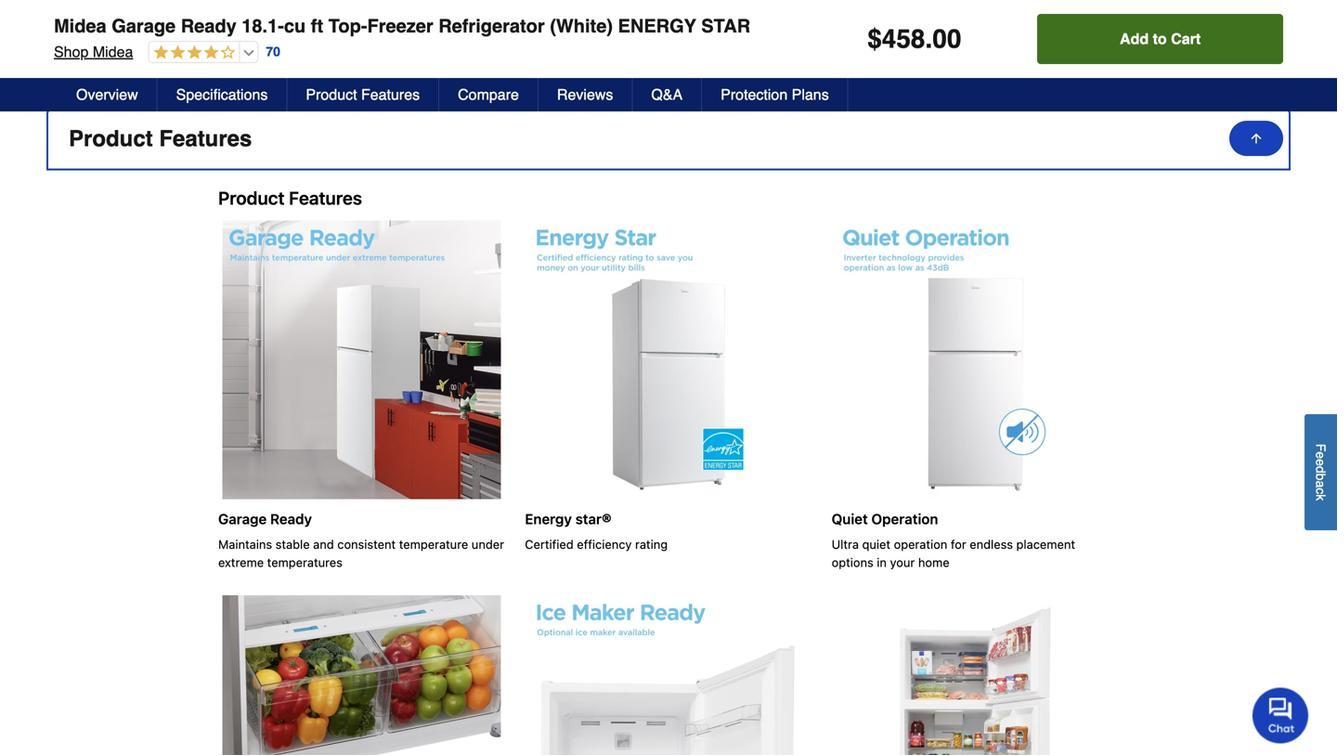Task type: locate. For each thing, give the bounding box(es) containing it.
features
[[361, 86, 420, 103], [159, 126, 252, 152]]

0 horizontal spatial features
[[159, 126, 252, 152]]

chevron up image
[[1250, 130, 1269, 148]]

star
[[701, 15, 751, 37]]

compare
[[458, 86, 519, 103]]

compare button
[[439, 78, 539, 111]]

matching
[[83, 10, 132, 23]]

specifications
[[176, 86, 268, 103]]

features down freezer
[[361, 86, 420, 103]]

1 horizontal spatial features
[[361, 86, 420, 103]]

cart
[[1171, 30, 1201, 47]]

midea garage ready 18.1-cu ft top-freezer refrigerator (white) energy star
[[54, 15, 751, 37]]

0 horizontal spatial product
[[69, 126, 153, 152]]

0 vertical spatial product features
[[306, 86, 420, 103]]

q&a
[[651, 86, 683, 103]]

midea
[[54, 15, 106, 37], [93, 43, 133, 60]]

midea down matching
[[93, 43, 133, 60]]

e up b
[[1314, 459, 1328, 466]]

e up "d"
[[1314, 451, 1328, 459]]

b
[[1314, 473, 1328, 480]]

18.1-
[[242, 15, 284, 37]]

product for product features button underneath top-
[[306, 86, 357, 103]]

matching previous (model #)
[[83, 10, 234, 23]]

1 horizontal spatial product
[[306, 86, 357, 103]]

70
[[266, 44, 280, 59]]

overview button
[[58, 78, 158, 111]]

f
[[1314, 444, 1328, 451]]

1 vertical spatial midea
[[93, 43, 133, 60]]

c
[[1314, 488, 1328, 494]]

4.2 stars image
[[149, 45, 235, 62]]

add
[[1120, 30, 1149, 47]]

product features down top-
[[306, 86, 420, 103]]

#)
[[224, 10, 234, 23]]

1 vertical spatial product features
[[69, 126, 252, 152]]

arrow up image
[[1249, 131, 1264, 146]]

0 vertical spatial features
[[361, 86, 420, 103]]

product features down overview button
[[69, 126, 252, 152]]

chat invite button image
[[1253, 687, 1309, 743]]

product features button
[[287, 78, 439, 111], [48, 110, 1289, 169]]

q&a button
[[633, 78, 702, 111]]

k
[[1314, 494, 1328, 501]]

0 vertical spatial product
[[306, 86, 357, 103]]

product down overview button
[[69, 126, 153, 152]]

overview
[[76, 86, 138, 103]]

ft
[[311, 15, 323, 37]]

to
[[1153, 30, 1167, 47]]

product
[[306, 86, 357, 103], [69, 126, 153, 152]]

protection
[[721, 86, 788, 103]]

product features
[[306, 86, 420, 103], [69, 126, 252, 152]]

1 vertical spatial product
[[69, 126, 153, 152]]

midea up shop at the top of page
[[54, 15, 106, 37]]

1 vertical spatial features
[[159, 126, 252, 152]]

product features for product features button under q&a
[[69, 126, 252, 152]]

shop
[[54, 43, 89, 60]]

1 horizontal spatial product features
[[306, 86, 420, 103]]

features down "specifications" button on the top of the page
[[159, 126, 252, 152]]

(model
[[185, 10, 221, 23]]

e
[[1314, 451, 1328, 459], [1314, 459, 1328, 466]]

cu
[[284, 15, 306, 37]]

energy
[[618, 15, 696, 37]]

protection plans button
[[702, 78, 849, 111]]

(white)
[[550, 15, 613, 37]]

previous
[[135, 10, 182, 23]]

product down the ft on the left of the page
[[306, 86, 357, 103]]

specifications button
[[158, 78, 287, 111]]

ready
[[181, 15, 237, 37]]

freezer
[[367, 15, 433, 37]]

2 e from the top
[[1314, 459, 1328, 466]]

0 horizontal spatial product features
[[69, 126, 252, 152]]

protection plans
[[721, 86, 829, 103]]



Task type: describe. For each thing, give the bounding box(es) containing it.
458
[[882, 24, 925, 54]]

f e e d b a c k button
[[1305, 414, 1337, 530]]

f e e d b a c k
[[1314, 444, 1328, 501]]

reviews
[[557, 86, 613, 103]]

0 vertical spatial midea
[[54, 15, 106, 37]]

product for product features button under q&a
[[69, 126, 153, 152]]

00
[[933, 24, 962, 54]]

reviews button
[[539, 78, 633, 111]]

$ 458 . 00
[[868, 24, 962, 54]]

.
[[925, 24, 933, 54]]

d
[[1314, 466, 1328, 473]]

shop midea
[[54, 43, 133, 60]]

product features button down top-
[[287, 78, 439, 111]]

top-
[[328, 15, 367, 37]]

plans
[[792, 86, 829, 103]]

add to cart button
[[1038, 14, 1283, 64]]

a
[[1314, 480, 1328, 488]]

1 e from the top
[[1314, 451, 1328, 459]]

product features for product features button underneath top-
[[306, 86, 420, 103]]

product features button down q&a
[[48, 110, 1289, 169]]

refrigerator
[[439, 15, 545, 37]]

garage
[[112, 15, 176, 37]]

na
[[383, 8, 401, 23]]

add to cart
[[1120, 30, 1201, 47]]

$
[[868, 24, 882, 54]]



Task type: vqa. For each thing, say whether or not it's contained in the screenshot.
Specifications
yes



